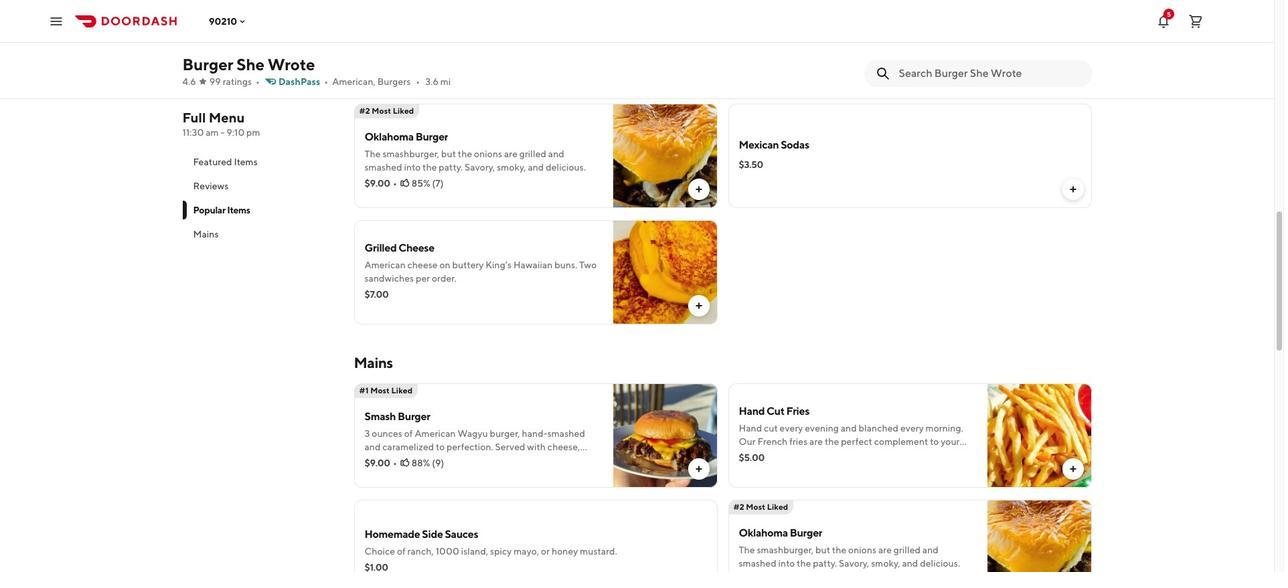 Task type: describe. For each thing, give the bounding box(es) containing it.
of for smash
[[404, 428, 413, 439]]

king's
[[486, 260, 512, 270]]

3 inside smash burger 3 ounces of american wagyu burger, hand-smashed and caramelized to perfection. served with cheese, ketchup, mayo, mustard, onions, and pickles.
[[365, 428, 370, 439]]

grilled cheese image
[[613, 220, 717, 325]]

wagyu inside 3 ounces of american wagyu burger, hand-smashed and caramelized to perfection. served with cheese, ketchup, mayo, mustard, onions, and pickles.
[[458, 32, 488, 43]]

cheese, inside 3 ounces of american wagyu burger, hand-smashed and caramelized to perfection. served with cheese, ketchup, mayo, mustard, onions, and pickles.
[[548, 46, 580, 56]]

ketchup, inside 3 ounces of american wagyu burger, hand-smashed and caramelized to perfection. served with cheese, ketchup, mayo, mustard, onions, and pickles.
[[365, 59, 402, 70]]

1 horizontal spatial #2
[[733, 502, 744, 512]]

1 vertical spatial mains
[[354, 354, 393, 372]]

wrote
[[268, 55, 315, 74]]

1 vertical spatial patty.
[[813, 558, 837, 569]]

she
[[236, 55, 265, 74]]

hand cut fries image for hand cut every evening and blanched every morning. our french fries are the perfect complement to your burger or a delicious snack on their own.
[[987, 0, 1092, 92]]

are inside hand cut fries hand cut every evening and blanched every morning. our french fries are the perfect complement to your burger or a delicious snack on their own.
[[809, 436, 823, 447]]

1 horizontal spatial grilled
[[894, 545, 921, 556]]

0 vertical spatial #2
[[359, 106, 370, 116]]

to inside smash burger 3 ounces of american wagyu burger, hand-smashed and caramelized to perfection. served with cheese, ketchup, mayo, mustard, onions, and pickles.
[[436, 442, 445, 453]]

1 smash burger image from the top
[[613, 0, 717, 92]]

own. inside hand cut every evening and blanched every morning. our french fries are the perfect complement to your burger or a delicious snack on their own.
[[887, 54, 907, 64]]

american inside smash burger 3 ounces of american wagyu burger, hand-smashed and caramelized to perfection. served with cheese, ketchup, mayo, mustard, onions, and pickles.
[[415, 428, 456, 439]]

ratings
[[223, 76, 252, 87]]

choice
[[365, 546, 395, 557]]

pm
[[246, 127, 260, 138]]

am
[[206, 127, 219, 138]]

blanched inside hand cut fries hand cut every evening and blanched every morning. our french fries are the perfect complement to your burger or a delicious snack on their own.
[[859, 423, 898, 434]]

99 ratings •
[[209, 76, 260, 87]]

buttery
[[452, 260, 484, 270]]

morning. inside hand cut every evening and blanched every morning. our french fries are the perfect complement to your burger or a delicious snack on their own.
[[926, 27, 963, 37]]

featured
[[193, 157, 232, 167]]

fries
[[786, 405, 809, 418]]

open menu image
[[48, 13, 64, 29]]

mayo, inside 3 ounces of american wagyu burger, hand-smashed and caramelized to perfection. served with cheese, ketchup, mayo, mustard, onions, and pickles.
[[404, 59, 429, 70]]

add item to cart image for grilled cheese
[[693, 301, 704, 311]]

to inside hand cut every evening and blanched every morning. our french fries are the perfect complement to your burger or a delicious snack on their own.
[[930, 40, 939, 51]]

blanched inside hand cut every evening and blanched every morning. our french fries are the perfect complement to your burger or a delicious snack on their own.
[[859, 27, 898, 37]]

full menu 11:30 am - 9:10 pm
[[182, 110, 260, 138]]

items for featured items
[[234, 157, 258, 167]]

snack inside hand cut fries hand cut every evening and blanched every morning. our french fries are the perfect complement to your burger or a delicious snack on their own.
[[826, 450, 851, 461]]

most for oklahoma
[[372, 106, 391, 116]]

9:10
[[226, 127, 245, 138]]

#1
[[359, 386, 369, 396]]

mains button
[[182, 222, 338, 246]]

mustard, inside smash burger 3 ounces of american wagyu burger, hand-smashed and caramelized to perfection. served with cheese, ketchup, mayo, mustard, onions, and pickles.
[[431, 455, 468, 466]]

0 vertical spatial add item to cart image
[[1067, 184, 1078, 195]]

complement inside hand cut fries hand cut every evening and blanched every morning. our french fries are the perfect complement to your burger or a delicious snack on their own.
[[874, 436, 928, 447]]

• right dashpass
[[324, 76, 328, 87]]

homemade
[[365, 528, 420, 541]]

full
[[182, 110, 206, 125]]

hand- inside smash burger 3 ounces of american wagyu burger, hand-smashed and caramelized to perfection. served with cheese, ketchup, mayo, mustard, onions, and pickles.
[[522, 428, 547, 439]]

morning. inside hand cut fries hand cut every evening and blanched every morning. our french fries are the perfect complement to your burger or a delicious snack on their own.
[[926, 423, 963, 434]]

0 vertical spatial patty.
[[439, 162, 463, 173]]

ounces inside smash burger 3 ounces of american wagyu burger, hand-smashed and caramelized to perfection. served with cheese, ketchup, mayo, mustard, onions, and pickles.
[[372, 428, 402, 439]]

1 horizontal spatial #2 most liked
[[733, 502, 788, 512]]

complement inside hand cut every evening and blanched every morning. our french fries are the perfect complement to your burger or a delicious snack on their own.
[[874, 40, 928, 51]]

grilled cheese american cheese on buttery king's hawaiian buns. two sandwiches per order. $7.00
[[365, 242, 597, 300]]

99
[[209, 76, 221, 87]]

delicious inside hand cut fries hand cut every evening and blanched every morning. our french fries are the perfect complement to your burger or a delicious snack on their own.
[[786, 450, 824, 461]]

3 ounces of american wagyu burger, hand-smashed and caramelized to perfection. served with cheese, ketchup, mayo, mustard, onions, and pickles.
[[365, 32, 585, 70]]

0 vertical spatial but
[[441, 149, 456, 159]]

burger she wrote
[[182, 55, 315, 74]]

0 vertical spatial oklahoma burger image
[[613, 104, 717, 208]]

sauces
[[445, 528, 478, 541]]

island,
[[461, 546, 488, 557]]

mayo, inside homemade side sauces choice of ranch, 1000 island, spicy mayo, or honey mustard.
[[514, 546, 539, 557]]

side
[[422, 528, 443, 541]]

of for homemade
[[397, 546, 406, 557]]

0 horizontal spatial onions
[[474, 149, 502, 159]]

grilled
[[365, 242, 397, 254]]

• down the "she"
[[256, 76, 260, 87]]

#1 most liked
[[359, 386, 413, 396]]

0 horizontal spatial delicious.
[[546, 162, 586, 173]]

their inside hand cut fries hand cut every evening and blanched every morning. our french fries are the perfect complement to your burger or a delicious snack on their own.
[[865, 450, 885, 461]]

1 vertical spatial oklahoma
[[739, 527, 788, 540]]

0 items, open order cart image
[[1188, 13, 1204, 29]]

ranch,
[[407, 546, 434, 557]]

1 vertical spatial oklahoma burger the smashburger, but the onions are grilled and smashed into the patty. savory, smoky, and delicious.
[[739, 527, 960, 569]]

or inside homemade side sauces choice of ranch, 1000 island, spicy mayo, or honey mustard.
[[541, 546, 550, 557]]

reviews button
[[182, 174, 338, 198]]

1000
[[436, 546, 459, 557]]

the inside hand cut fries hand cut every evening and blanched every morning. our french fries are the perfect complement to your burger or a delicious snack on their own.
[[825, 436, 839, 447]]

liked for smash
[[391, 386, 413, 396]]

(9)
[[432, 458, 444, 469]]

two
[[579, 260, 597, 270]]

0 horizontal spatial oklahoma burger the smashburger, but the onions are grilled and smashed into the patty. savory, smoky, and delicious.
[[365, 131, 586, 173]]

american,
[[332, 76, 375, 87]]

• left 88%
[[393, 458, 397, 469]]

0 vertical spatial grilled
[[519, 149, 546, 159]]

american, burgers • 3.6 mi
[[332, 76, 451, 87]]

pickles. inside smash burger 3 ounces of american wagyu burger, hand-smashed and caramelized to perfection. served with cheese, ketchup, mayo, mustard, onions, and pickles.
[[521, 455, 552, 466]]

cheese
[[398, 242, 434, 254]]

burger, inside 3 ounces of american wagyu burger, hand-smashed and caramelized to perfection. served with cheese, ketchup, mayo, mustard, onions, and pickles.
[[490, 32, 520, 43]]

served inside smash burger 3 ounces of american wagyu burger, hand-smashed and caramelized to perfection. served with cheese, ketchup, mayo, mustard, onions, and pickles.
[[495, 442, 525, 453]]

1 vertical spatial oklahoma burger image
[[987, 500, 1092, 572]]

-
[[221, 127, 225, 138]]

88% (9)
[[412, 458, 444, 469]]

0 horizontal spatial the
[[365, 149, 381, 159]]

on inside hand cut fries hand cut every evening and blanched every morning. our french fries are the perfect complement to your burger or a delicious snack on their own.
[[852, 450, 863, 461]]

1 horizontal spatial onions
[[848, 545, 876, 556]]

reviews
[[193, 181, 229, 191]]

1 horizontal spatial but
[[815, 545, 830, 556]]

cheese, inside smash burger 3 ounces of american wagyu burger, hand-smashed and caramelized to perfection. served with cheese, ketchup, mayo, mustard, onions, and pickles.
[[548, 442, 580, 453]]

Item Search search field
[[899, 66, 1081, 81]]

popular
[[193, 205, 225, 216]]

0 vertical spatial savory,
[[465, 162, 495, 173]]

onions, inside 3 ounces of american wagyu burger, hand-smashed and caramelized to perfection. served with cheese, ketchup, mayo, mustard, onions, and pickles.
[[470, 59, 501, 70]]

with inside 3 ounces of american wagyu burger, hand-smashed and caramelized to perfection. served with cheese, ketchup, mayo, mustard, onions, and pickles.
[[527, 46, 546, 56]]

hawaiian
[[513, 260, 553, 270]]

dashpass
[[278, 76, 320, 87]]

perfect inside hand cut fries hand cut every evening and blanched every morning. our french fries are the perfect complement to your burger or a delicious snack on their own.
[[841, 436, 872, 447]]

sandwiches
[[365, 273, 414, 284]]

• left '85%'
[[393, 178, 397, 189]]

to inside hand cut fries hand cut every evening and blanched every morning. our french fries are the perfect complement to your burger or a delicious snack on their own.
[[930, 436, 939, 447]]

1 vertical spatial savory,
[[839, 558, 869, 569]]

1 horizontal spatial into
[[778, 558, 795, 569]]

mexican sodas
[[739, 139, 809, 151]]

a inside hand cut fries hand cut every evening and blanched every morning. our french fries are the perfect complement to your burger or a delicious snack on their own.
[[780, 450, 785, 461]]

fries inside hand cut every evening and blanched every morning. our french fries are the perfect complement to your burger or a delicious snack on their own.
[[789, 40, 808, 51]]

hand cut every evening and blanched every morning. our french fries are the perfect complement to your burger or a delicious snack on their own.
[[739, 27, 963, 64]]

11:30
[[182, 127, 204, 138]]

mi
[[440, 76, 451, 87]]

add item to cart image for hand cut fries
[[1067, 464, 1078, 475]]

hand- inside 3 ounces of american wagyu burger, hand-smashed and caramelized to perfection. served with cheese, ketchup, mayo, mustard, onions, and pickles.
[[522, 32, 547, 43]]

hand cut fries hand cut every evening and blanched every morning. our french fries are the perfect complement to your burger or a delicious snack on their own.
[[739, 405, 963, 461]]

90210
[[209, 16, 237, 26]]

1 horizontal spatial smashburger,
[[757, 545, 814, 556]]

featured items
[[193, 157, 258, 167]]

wagyu inside smash burger 3 ounces of american wagyu burger, hand-smashed and caramelized to perfection. served with cheese, ketchup, mayo, mustard, onions, and pickles.
[[458, 428, 488, 439]]

sodas
[[781, 139, 809, 151]]

ketchup, inside smash burger 3 ounces of american wagyu burger, hand-smashed and caramelized to perfection. served with cheese, ketchup, mayo, mustard, onions, and pickles.
[[365, 455, 402, 466]]

1 horizontal spatial the
[[739, 545, 755, 556]]

pickles. inside 3 ounces of american wagyu burger, hand-smashed and caramelized to perfection. served with cheese, ketchup, mayo, mustard, onions, and pickles.
[[521, 59, 552, 70]]

mexican
[[739, 139, 779, 151]]

hand cut fries image for hand cut fries
[[987, 384, 1092, 488]]

evening inside hand cut fries hand cut every evening and blanched every morning. our french fries are the perfect complement to your burger or a delicious snack on their own.
[[805, 423, 839, 434]]

0 vertical spatial oklahoma
[[365, 131, 414, 143]]

order.
[[432, 273, 456, 284]]

spicy
[[490, 546, 512, 557]]



Task type: locate. For each thing, give the bounding box(es) containing it.
1 complement from the top
[[874, 40, 928, 51]]

to
[[930, 40, 939, 51], [436, 46, 445, 56], [930, 436, 939, 447], [436, 442, 445, 453]]

caramelized up 88%
[[382, 442, 434, 453]]

smash
[[365, 410, 396, 423]]

smashed inside smash burger 3 ounces of american wagyu burger, hand-smashed and caramelized to perfection. served with cheese, ketchup, mayo, mustard, onions, and pickles.
[[547, 428, 585, 439]]

on inside hand cut every evening and blanched every morning. our french fries are the perfect complement to your burger or a delicious snack on their own.
[[852, 54, 863, 64]]

1 served from the top
[[495, 46, 525, 56]]

1 burger, from the top
[[490, 32, 520, 43]]

0 vertical spatial $9.00
[[365, 178, 390, 189]]

1 hand from the top
[[739, 27, 762, 37]]

most for smash
[[370, 386, 390, 396]]

onions
[[474, 149, 502, 159], [848, 545, 876, 556]]

1 add item to cart image from the top
[[693, 184, 704, 195]]

2 wagyu from the top
[[458, 428, 488, 439]]

1 vertical spatial hand cut fries image
[[987, 384, 1092, 488]]

cut inside hand cut every evening and blanched every morning. our french fries are the perfect complement to your burger or a delicious snack on their own.
[[764, 27, 778, 37]]

2 our from the top
[[739, 436, 756, 447]]

on inside grilled cheese american cheese on buttery king's hawaiian buns. two sandwiches per order. $7.00
[[439, 260, 450, 270]]

2 with from the top
[[527, 442, 546, 453]]

featured items button
[[182, 150, 338, 174]]

perfect inside hand cut every evening and blanched every morning. our french fries are the perfect complement to your burger or a delicious snack on their own.
[[841, 40, 872, 51]]

most right '#1'
[[370, 386, 390, 396]]

1 caramelized from the top
[[382, 46, 434, 56]]

1 vertical spatial cut
[[764, 423, 778, 434]]

3 down smash
[[365, 428, 370, 439]]

2 pickles. from the top
[[521, 455, 552, 466]]

0 vertical spatial a
[[780, 54, 785, 64]]

the inside hand cut every evening and blanched every morning. our french fries are the perfect complement to your burger or a delicious snack on their own.
[[825, 40, 839, 51]]

3 inside 3 ounces of american wagyu burger, hand-smashed and caramelized to perfection. served with cheese, ketchup, mayo, mustard, onions, and pickles.
[[365, 32, 370, 43]]

0 vertical spatial cut
[[764, 27, 778, 37]]

1 cut from the top
[[764, 27, 778, 37]]

1 vertical spatial hand
[[739, 405, 765, 418]]

mustard, inside 3 ounces of american wagyu burger, hand-smashed and caramelized to perfection. served with cheese, ketchup, mayo, mustard, onions, and pickles.
[[431, 59, 468, 70]]

mains up '#1'
[[354, 354, 393, 372]]

and inside hand cut fries hand cut every evening and blanched every morning. our french fries are the perfect complement to your burger or a delicious snack on their own.
[[841, 423, 857, 434]]

of inside homemade side sauces choice of ranch, 1000 island, spicy mayo, or honey mustard.
[[397, 546, 406, 557]]

snack inside hand cut every evening and blanched every morning. our french fries are the perfect complement to your burger or a delicious snack on their own.
[[826, 54, 851, 64]]

your inside hand cut every evening and blanched every morning. our french fries are the perfect complement to your burger or a delicious snack on their own.
[[941, 40, 960, 51]]

2 vertical spatial or
[[541, 546, 550, 557]]

per
[[416, 273, 430, 284]]

hand cut fries image
[[987, 0, 1092, 92], [987, 384, 1092, 488]]

ketchup, up american, burgers • 3.6 mi
[[365, 59, 402, 70]]

own. inside hand cut fries hand cut every evening and blanched every morning. our french fries are the perfect complement to your burger or a delicious snack on their own.
[[887, 450, 907, 461]]

0 vertical spatial smashburger,
[[383, 149, 439, 159]]

1 vertical spatial snack
[[826, 450, 851, 461]]

snack
[[826, 54, 851, 64], [826, 450, 851, 461]]

1 vertical spatial blanched
[[859, 423, 898, 434]]

1 vertical spatial onions
[[848, 545, 876, 556]]

cut inside hand cut fries hand cut every evening and blanched every morning. our french fries are the perfect complement to your burger or a delicious snack on their own.
[[764, 423, 778, 434]]

1 hand- from the top
[[522, 32, 547, 43]]

mains
[[193, 229, 219, 240], [354, 354, 393, 372]]

1 hand cut fries image from the top
[[987, 0, 1092, 92]]

our
[[739, 40, 756, 51], [739, 436, 756, 447]]

your inside hand cut fries hand cut every evening and blanched every morning. our french fries are the perfect complement to your burger or a delicious snack on their own.
[[941, 436, 960, 447]]

wagyu
[[458, 32, 488, 43], [458, 428, 488, 439]]

1 horizontal spatial delicious.
[[920, 558, 960, 569]]

most down $5.00
[[746, 502, 765, 512]]

french
[[757, 40, 788, 51], [757, 436, 788, 447]]

1 vertical spatial but
[[815, 545, 830, 556]]

#2 down $5.00
[[733, 502, 744, 512]]

$9.00 left '85%'
[[365, 178, 390, 189]]

mayo, left (9)
[[404, 455, 429, 466]]

0 vertical spatial smash burger image
[[613, 0, 717, 92]]

american up "sandwiches"
[[365, 260, 406, 270]]

onions,
[[470, 59, 501, 70], [470, 455, 501, 466]]

1 wagyu from the top
[[458, 32, 488, 43]]

0 vertical spatial most
[[372, 106, 391, 116]]

0 vertical spatial your
[[941, 40, 960, 51]]

add item to cart image
[[1067, 184, 1078, 195], [693, 301, 704, 311], [1067, 464, 1078, 475]]

patty.
[[439, 162, 463, 173], [813, 558, 837, 569]]

items up the reviews button
[[234, 157, 258, 167]]

perfection.
[[447, 46, 493, 56], [447, 442, 493, 453]]

most down american, burgers • 3.6 mi
[[372, 106, 391, 116]]

1 blanched from the top
[[859, 27, 898, 37]]

2 complement from the top
[[874, 436, 928, 447]]

2 fries from the top
[[789, 436, 808, 447]]

french inside hand cut fries hand cut every evening and blanched every morning. our french fries are the perfect complement to your burger or a delicious snack on their own.
[[757, 436, 788, 447]]

hand-
[[522, 32, 547, 43], [522, 428, 547, 439]]

0 horizontal spatial smoky,
[[497, 162, 526, 173]]

2 add item to cart image from the top
[[693, 464, 704, 475]]

1 3 from the top
[[365, 32, 370, 43]]

evening
[[805, 27, 839, 37], [805, 423, 839, 434]]

2 own. from the top
[[887, 450, 907, 461]]

or
[[769, 54, 778, 64], [769, 450, 778, 461], [541, 546, 550, 557]]

1 ketchup, from the top
[[365, 59, 402, 70]]

1 vertical spatial their
[[865, 450, 885, 461]]

of down homemade
[[397, 546, 406, 557]]

smashed
[[547, 32, 585, 43], [365, 162, 402, 173], [547, 428, 585, 439], [739, 558, 776, 569]]

of
[[404, 32, 413, 43], [404, 428, 413, 439], [397, 546, 406, 557]]

served
[[495, 46, 525, 56], [495, 442, 525, 453]]

the
[[825, 40, 839, 51], [458, 149, 472, 159], [422, 162, 437, 173], [825, 436, 839, 447], [832, 545, 846, 556], [797, 558, 811, 569]]

on
[[852, 54, 863, 64], [439, 260, 450, 270], [852, 450, 863, 461]]

0 horizontal spatial into
[[404, 162, 421, 173]]

2 a from the top
[[780, 450, 785, 461]]

smash burger image
[[613, 0, 717, 92], [613, 384, 717, 488]]

0 horizontal spatial patty.
[[439, 162, 463, 173]]

0 horizontal spatial but
[[441, 149, 456, 159]]

0 horizontal spatial oklahoma burger image
[[613, 104, 717, 208]]

of inside 3 ounces of american wagyu burger, hand-smashed and caramelized to perfection. served with cheese, ketchup, mayo, mustard, onions, and pickles.
[[404, 32, 413, 43]]

into
[[404, 162, 421, 173], [778, 558, 795, 569]]

2 your from the top
[[941, 436, 960, 447]]

$9.00 • left '85%'
[[365, 178, 397, 189]]

hand for cut
[[739, 27, 762, 37]]

1 vertical spatial ketchup,
[[365, 455, 402, 466]]

most
[[372, 106, 391, 116], [370, 386, 390, 396], [746, 502, 765, 512]]

smash burger 3 ounces of american wagyu burger, hand-smashed and caramelized to perfection. served with cheese, ketchup, mayo, mustard, onions, and pickles.
[[365, 410, 585, 466]]

their
[[865, 54, 885, 64], [865, 450, 885, 461]]

smashburger,
[[383, 149, 439, 159], [757, 545, 814, 556]]

and inside hand cut every evening and blanched every morning. our french fries are the perfect complement to your burger or a delicious snack on their own.
[[841, 27, 857, 37]]

$5.00
[[739, 453, 765, 463]]

2 ketchup, from the top
[[365, 455, 402, 466]]

0 vertical spatial $9.00 •
[[365, 178, 397, 189]]

a inside hand cut every evening and blanched every morning. our french fries are the perfect complement to your burger or a delicious snack on their own.
[[780, 54, 785, 64]]

0 vertical spatial burger,
[[490, 32, 520, 43]]

liked
[[393, 106, 414, 116], [391, 386, 413, 396], [767, 502, 788, 512]]

ounces up american, burgers • 3.6 mi
[[372, 32, 402, 43]]

0 vertical spatial perfection.
[[447, 46, 493, 56]]

smashed inside 3 ounces of american wagyu burger, hand-smashed and caramelized to perfection. served with cheese, ketchup, mayo, mustard, onions, and pickles.
[[547, 32, 585, 43]]

0 vertical spatial items
[[234, 157, 258, 167]]

0 vertical spatial evening
[[805, 27, 839, 37]]

1 vertical spatial add item to cart image
[[693, 301, 704, 311]]

2 their from the top
[[865, 450, 885, 461]]

honey
[[552, 546, 578, 557]]

burger, inside smash burger 3 ounces of american wagyu burger, hand-smashed and caramelized to perfection. served with cheese, ketchup, mayo, mustard, onions, and pickles.
[[490, 428, 520, 439]]

1 vertical spatial caramelized
[[382, 442, 434, 453]]

2 onions, from the top
[[470, 455, 501, 466]]

of up burgers
[[404, 32, 413, 43]]

1 vertical spatial the
[[739, 545, 755, 556]]

1 a from the top
[[780, 54, 785, 64]]

dashpass •
[[278, 76, 328, 87]]

1 horizontal spatial smoky,
[[871, 558, 900, 569]]

5
[[1167, 10, 1171, 18]]

0 vertical spatial add item to cart image
[[693, 184, 704, 195]]

1 vertical spatial add item to cart image
[[693, 464, 704, 475]]

3.6
[[425, 76, 438, 87]]

1 vertical spatial into
[[778, 558, 795, 569]]

ketchup,
[[365, 59, 402, 70], [365, 455, 402, 466]]

$7.00
[[365, 289, 389, 300]]

pickles.
[[521, 59, 552, 70], [521, 455, 552, 466]]

mains inside button
[[193, 229, 219, 240]]

2 cheese, from the top
[[548, 442, 580, 453]]

2 snack from the top
[[826, 450, 851, 461]]

add item to cart image
[[693, 184, 704, 195], [693, 464, 704, 475]]

cheese
[[407, 260, 438, 270]]

1 vertical spatial perfection.
[[447, 442, 493, 453]]

burger inside hand cut every evening and blanched every morning. our french fries are the perfect complement to your burger or a delicious snack on their own.
[[739, 54, 767, 64]]

1 vertical spatial mayo,
[[404, 455, 429, 466]]

3 hand from the top
[[739, 423, 762, 434]]

blanched
[[859, 27, 898, 37], [859, 423, 898, 434]]

0 horizontal spatial smashburger,
[[383, 149, 439, 159]]

#2 most liked
[[359, 106, 414, 116], [733, 502, 788, 512]]

1 vertical spatial $9.00 •
[[365, 458, 397, 469]]

onions, inside smash burger 3 ounces of american wagyu burger, hand-smashed and caramelized to perfection. served with cheese, ketchup, mayo, mustard, onions, and pickles.
[[470, 455, 501, 466]]

notification bell image
[[1155, 13, 1172, 29]]

2 evening from the top
[[805, 423, 839, 434]]

1 vertical spatial morning.
[[926, 423, 963, 434]]

0 vertical spatial 3
[[365, 32, 370, 43]]

0 vertical spatial french
[[757, 40, 788, 51]]

1 pickles. from the top
[[521, 59, 552, 70]]

burgers
[[377, 76, 411, 87]]

1 ounces from the top
[[372, 32, 402, 43]]

2 perfection. from the top
[[447, 442, 493, 453]]

2 burger, from the top
[[490, 428, 520, 439]]

american up (9)
[[415, 428, 456, 439]]

perfect
[[841, 40, 872, 51], [841, 436, 872, 447]]

2 burger from the top
[[739, 450, 767, 461]]

american up 3.6
[[415, 32, 456, 43]]

0 horizontal spatial #2 most liked
[[359, 106, 414, 116]]

caramelized inside smash burger 3 ounces of american wagyu burger, hand-smashed and caramelized to perfection. served with cheese, ketchup, mayo, mustard, onions, and pickles.
[[382, 442, 434, 453]]

#2
[[359, 106, 370, 116], [733, 502, 744, 512]]

2 morning. from the top
[[926, 423, 963, 434]]

homemade side sauces choice of ranch, 1000 island, spicy mayo, or honey mustard.
[[365, 528, 617, 557]]

burger inside hand cut fries hand cut every evening and blanched every morning. our french fries are the perfect complement to your burger or a delicious snack on their own.
[[739, 450, 767, 461]]

american inside 3 ounces of american wagyu burger, hand-smashed and caramelized to perfection. served with cheese, ketchup, mayo, mustard, onions, and pickles.
[[415, 32, 456, 43]]

caramelized
[[382, 46, 434, 56], [382, 442, 434, 453]]

burger,
[[490, 32, 520, 43], [490, 428, 520, 439]]

0 vertical spatial american
[[415, 32, 456, 43]]

2 vertical spatial mayo,
[[514, 546, 539, 557]]

1 vertical spatial ounces
[[372, 428, 402, 439]]

2 $9.00 • from the top
[[365, 458, 397, 469]]

american inside grilled cheese american cheese on buttery king's hawaiian buns. two sandwiches per order. $7.00
[[365, 260, 406, 270]]

2 hand cut fries image from the top
[[987, 384, 1092, 488]]

1 burger from the top
[[739, 54, 767, 64]]

2 vertical spatial on
[[852, 450, 863, 461]]

add item to cart image for smash burger
[[693, 464, 704, 475]]

1 own. from the top
[[887, 54, 907, 64]]

items for popular items
[[227, 205, 250, 216]]

1 mustard, from the top
[[431, 59, 468, 70]]

1 french from the top
[[757, 40, 788, 51]]

0 vertical spatial #2 most liked
[[359, 106, 414, 116]]

0 vertical spatial of
[[404, 32, 413, 43]]

#2 most liked down american, burgers • 3.6 mi
[[359, 106, 414, 116]]

mustard,
[[431, 59, 468, 70], [431, 455, 468, 466]]

0 vertical spatial on
[[852, 54, 863, 64]]

0 vertical spatial mustard,
[[431, 59, 468, 70]]

the
[[365, 149, 381, 159], [739, 545, 755, 556]]

$9.00 •
[[365, 178, 397, 189], [365, 458, 397, 469]]

are
[[809, 40, 823, 51], [504, 149, 518, 159], [809, 436, 823, 447], [878, 545, 892, 556]]

2 hand from the top
[[739, 405, 765, 418]]

1 cheese, from the top
[[548, 46, 580, 56]]

add item to cart image for oklahoma burger
[[693, 184, 704, 195]]

2 blanched from the top
[[859, 423, 898, 434]]

0 vertical spatial caramelized
[[382, 46, 434, 56]]

90210 button
[[209, 16, 248, 26]]

1 vertical spatial on
[[439, 260, 450, 270]]

88%
[[412, 458, 430, 469]]

to inside 3 ounces of american wagyu burger, hand-smashed and caramelized to perfection. served with cheese, ketchup, mayo, mustard, onions, and pickles.
[[436, 46, 445, 56]]

85% (7)
[[412, 178, 443, 189]]

1 vertical spatial mustard,
[[431, 455, 468, 466]]

2 $9.00 from the top
[[365, 458, 390, 469]]

1 $9.00 • from the top
[[365, 178, 397, 189]]

1 vertical spatial american
[[365, 260, 406, 270]]

$9.00 • for smash
[[365, 458, 397, 469]]

cheese,
[[548, 46, 580, 56], [548, 442, 580, 453]]

1 horizontal spatial savory,
[[839, 558, 869, 569]]

1 perfect from the top
[[841, 40, 872, 51]]

our inside hand cut every evening and blanched every morning. our french fries are the perfect complement to your burger or a delicious snack on their own.
[[739, 40, 756, 51]]

0 vertical spatial served
[[495, 46, 525, 56]]

0 vertical spatial burger
[[739, 54, 767, 64]]

french inside hand cut every evening and blanched every morning. our french fries are the perfect complement to your burger or a delicious snack on their own.
[[757, 40, 788, 51]]

1 vertical spatial 3
[[365, 428, 370, 439]]

1 vertical spatial of
[[404, 428, 413, 439]]

0 vertical spatial oklahoma burger the smashburger, but the onions are grilled and smashed into the patty. savory, smoky, and delicious.
[[365, 131, 586, 173]]

0 vertical spatial their
[[865, 54, 885, 64]]

perfection. inside smash burger 3 ounces of american wagyu burger, hand-smashed and caramelized to perfection. served with cheese, ketchup, mayo, mustard, onions, and pickles.
[[447, 442, 493, 453]]

(7)
[[432, 178, 443, 189]]

2 vertical spatial american
[[415, 428, 456, 439]]

mustard.
[[580, 546, 617, 557]]

1 perfection. from the top
[[447, 46, 493, 56]]

of up 88%
[[404, 428, 413, 439]]

evening inside hand cut every evening and blanched every morning. our french fries are the perfect complement to your burger or a delicious snack on their own.
[[805, 27, 839, 37]]

delicious inside hand cut every evening and blanched every morning. our french fries are the perfect complement to your burger or a delicious snack on their own.
[[786, 54, 824, 64]]

$9.00 for smash
[[365, 458, 390, 469]]

their inside hand cut every evening and blanched every morning. our french fries are the perfect complement to your burger or a delicious snack on their own.
[[865, 54, 885, 64]]

2 caramelized from the top
[[382, 442, 434, 453]]

cut
[[767, 405, 784, 418]]

2 ounces from the top
[[372, 428, 402, 439]]

2 hand- from the top
[[522, 428, 547, 439]]

delicious
[[786, 54, 824, 64], [786, 450, 824, 461]]

1 vertical spatial perfect
[[841, 436, 872, 447]]

mains down popular
[[193, 229, 219, 240]]

with
[[527, 46, 546, 56], [527, 442, 546, 453]]

mayo, inside smash burger 3 ounces of american wagyu burger, hand-smashed and caramelized to perfection. served with cheese, ketchup, mayo, mustard, onions, and pickles.
[[404, 455, 429, 466]]

1 vertical spatial smoky,
[[871, 558, 900, 569]]

1 delicious from the top
[[786, 54, 824, 64]]

items right popular
[[227, 205, 250, 216]]

1 our from the top
[[739, 40, 756, 51]]

1 vertical spatial evening
[[805, 423, 839, 434]]

served inside 3 ounces of american wagyu burger, hand-smashed and caramelized to perfection. served with cheese, ketchup, mayo, mustard, onions, and pickles.
[[495, 46, 525, 56]]

menu
[[209, 110, 245, 125]]

2 vertical spatial liked
[[767, 502, 788, 512]]

0 vertical spatial hand
[[739, 27, 762, 37]]

or inside hand cut fries hand cut every evening and blanched every morning. our french fries are the perfect complement to your burger or a delicious snack on their own.
[[769, 450, 778, 461]]

buns.
[[554, 260, 577, 270]]

items
[[234, 157, 258, 167], [227, 205, 250, 216]]

are inside hand cut every evening and blanched every morning. our french fries are the perfect complement to your burger or a delicious snack on their own.
[[809, 40, 823, 51]]

burger inside smash burger 3 ounces of american wagyu burger, hand-smashed and caramelized to perfection. served with cheese, ketchup, mayo, mustard, onions, and pickles.
[[398, 410, 430, 423]]

2 delicious from the top
[[786, 450, 824, 461]]

0 vertical spatial onions,
[[470, 59, 501, 70]]

popular items
[[193, 205, 250, 216]]

2 french from the top
[[757, 436, 788, 447]]

0 vertical spatial morning.
[[926, 27, 963, 37]]

1 vertical spatial smash burger image
[[613, 384, 717, 488]]

1 $9.00 from the top
[[365, 178, 390, 189]]

with inside smash burger 3 ounces of american wagyu burger, hand-smashed and caramelized to perfection. served with cheese, ketchup, mayo, mustard, onions, and pickles.
[[527, 442, 546, 453]]

hand for cut
[[739, 405, 765, 418]]

2 mustard, from the top
[[431, 455, 468, 466]]

1 vertical spatial served
[[495, 442, 525, 453]]

caramelized up burgers
[[382, 46, 434, 56]]

hand inside hand cut every evening and blanched every morning. our french fries are the perfect complement to your burger or a delicious snack on their own.
[[739, 27, 762, 37]]

your
[[941, 40, 960, 51], [941, 436, 960, 447]]

1 fries from the top
[[789, 40, 808, 51]]

• left 3.6
[[416, 76, 420, 87]]

hand
[[739, 27, 762, 37], [739, 405, 765, 418], [739, 423, 762, 434]]

of inside smash burger 3 ounces of american wagyu burger, hand-smashed and caramelized to perfection. served with cheese, ketchup, mayo, mustard, onions, and pickles.
[[404, 428, 413, 439]]

fries inside hand cut fries hand cut every evening and blanched every morning. our french fries are the perfect complement to your burger or a delicious snack on their own.
[[789, 436, 808, 447]]

2 vertical spatial most
[[746, 502, 765, 512]]

1 vertical spatial items
[[227, 205, 250, 216]]

1 vertical spatial wagyu
[[458, 428, 488, 439]]

2 perfect from the top
[[841, 436, 872, 447]]

savory,
[[465, 162, 495, 173], [839, 558, 869, 569]]

ketchup, left 88%
[[365, 455, 402, 466]]

$9.00
[[365, 178, 390, 189], [365, 458, 390, 469]]

1 snack from the top
[[826, 54, 851, 64]]

a
[[780, 54, 785, 64], [780, 450, 785, 461]]

1 vertical spatial complement
[[874, 436, 928, 447]]

$3.50
[[739, 159, 763, 170]]

mayo, right spicy
[[514, 546, 539, 557]]

items inside button
[[234, 157, 258, 167]]

and
[[841, 27, 857, 37], [365, 46, 381, 56], [503, 59, 519, 70], [548, 149, 564, 159], [528, 162, 544, 173], [841, 423, 857, 434], [365, 442, 381, 453], [503, 455, 519, 466], [922, 545, 938, 556], [902, 558, 918, 569]]

liked for oklahoma
[[393, 106, 414, 116]]

caramelized inside 3 ounces of american wagyu burger, hand-smashed and caramelized to perfection. served with cheese, ketchup, mayo, mustard, onions, and pickles.
[[382, 46, 434, 56]]

$9.00 for oklahoma
[[365, 178, 390, 189]]

$9.00 • left 88%
[[365, 458, 397, 469]]

ounces inside 3 ounces of american wagyu burger, hand-smashed and caramelized to perfection. served with cheese, ketchup, mayo, mustard, onions, and pickles.
[[372, 32, 402, 43]]

1 vertical spatial with
[[527, 442, 546, 453]]

4.6
[[182, 76, 196, 87]]

2 served from the top
[[495, 442, 525, 453]]

or inside hand cut every evening and blanched every morning. our french fries are the perfect complement to your burger or a delicious snack on their own.
[[769, 54, 778, 64]]

2 smash burger image from the top
[[613, 384, 717, 488]]

0 vertical spatial liked
[[393, 106, 414, 116]]

complement
[[874, 40, 928, 51], [874, 436, 928, 447]]

3 up american,
[[365, 32, 370, 43]]

0 vertical spatial our
[[739, 40, 756, 51]]

2 vertical spatial add item to cart image
[[1067, 464, 1078, 475]]

0 vertical spatial or
[[769, 54, 778, 64]]

$9.00 • for oklahoma
[[365, 178, 397, 189]]

ounces down smash
[[372, 428, 402, 439]]

0 vertical spatial mains
[[193, 229, 219, 240]]

mustard, right 88%
[[431, 455, 468, 466]]

1 morning. from the top
[[926, 27, 963, 37]]

0 horizontal spatial #2
[[359, 106, 370, 116]]

perfection. inside 3 ounces of american wagyu burger, hand-smashed and caramelized to perfection. served with cheese, ketchup, mayo, mustard, onions, and pickles.
[[447, 46, 493, 56]]

•
[[256, 76, 260, 87], [324, 76, 328, 87], [416, 76, 420, 87], [393, 178, 397, 189], [393, 458, 397, 469]]

85%
[[412, 178, 430, 189]]

2 cut from the top
[[764, 423, 778, 434]]

$9.00 left 88%
[[365, 458, 390, 469]]

oklahoma
[[365, 131, 414, 143], [739, 527, 788, 540]]

#2 most liked down $5.00
[[733, 502, 788, 512]]

1 their from the top
[[865, 54, 885, 64]]

1 evening from the top
[[805, 27, 839, 37]]

oklahoma burger image
[[613, 104, 717, 208], [987, 500, 1092, 572]]

1 vertical spatial own.
[[887, 450, 907, 461]]

1 vertical spatial hand-
[[522, 428, 547, 439]]

#2 down american,
[[359, 106, 370, 116]]

1 vertical spatial liked
[[391, 386, 413, 396]]

1 your from the top
[[941, 40, 960, 51]]

2 3 from the top
[[365, 428, 370, 439]]

our inside hand cut fries hand cut every evening and blanched every morning. our french fries are the perfect complement to your burger or a delicious snack on their own.
[[739, 436, 756, 447]]

1 with from the top
[[527, 46, 546, 56]]

1 onions, from the top
[[470, 59, 501, 70]]

mustard, up 'mi'
[[431, 59, 468, 70]]

1 vertical spatial burger,
[[490, 428, 520, 439]]

0 horizontal spatial oklahoma
[[365, 131, 414, 143]]

0 vertical spatial delicious
[[786, 54, 824, 64]]

mayo, up 3.6
[[404, 59, 429, 70]]



Task type: vqa. For each thing, say whether or not it's contained in the screenshot.
the sides button
no



